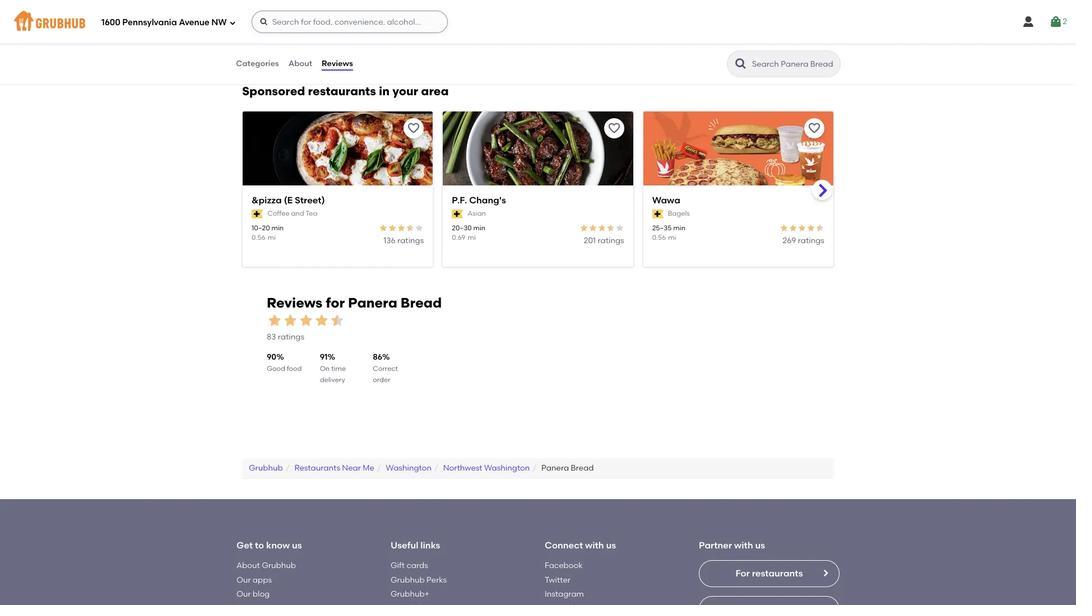 Task type: describe. For each thing, give the bounding box(es) containing it.
save this restaurant image for (e
[[407, 122, 421, 135]]

1 horizontal spatial svg image
[[1022, 15, 1035, 29]]

tea
[[306, 210, 317, 218]]

201 ratings
[[584, 236, 624, 246]]

allergy
[[348, 23, 373, 32]]

with for partner with us
[[734, 540, 753, 551]]

90 good food
[[267, 353, 302, 373]]

please
[[777, 41, 803, 50]]

order
[[373, 376, 391, 384]]

1 vertical spatial bread
[[571, 464, 594, 473]]

&pizza (e street) link
[[252, 194, 424, 207]]

0 horizontal spatial for
[[326, 295, 345, 311]]

view link
[[242, 23, 260, 32]]

2 button
[[1049, 12, 1067, 32]]

save this restaurant image for chang's
[[607, 122, 621, 135]]

2000 calories a day is used for general nutrition advice, but calorie needs may vary. additional nutritional information available upon request. please contact the restaurant. many of our products contain or come into contact with common allergens, including wheat, peanuts, soy, tree nuts, milk, eggs, fish and shellfish. customization may impact allergens and nutrition in your order. our delivery charge is not a tip or gratuity provided to the driver
[[242, 41, 828, 73]]

about button
[[288, 44, 313, 84]]

into
[[479, 52, 494, 62]]

0 horizontal spatial or
[[446, 52, 454, 62]]

sponsored restaurants in your area
[[242, 84, 449, 98]]

food
[[287, 365, 302, 373]]

needs
[[495, 41, 518, 50]]

restaurants
[[295, 464, 340, 473]]

0 horizontal spatial to
[[255, 540, 264, 551]]

allergens
[[398, 64, 433, 73]]

wawa
[[652, 195, 680, 206]]

avenue
[[179, 17, 210, 27]]

soy,
[[720, 52, 734, 62]]

1 vertical spatial or
[[654, 64, 662, 73]]

vary.
[[539, 41, 556, 50]]

gift cards link
[[391, 561, 428, 571]]

about for about grubhub our apps our blog
[[237, 561, 260, 571]]

0 horizontal spatial the
[[274, 52, 287, 62]]

restaurants for sponsored
[[308, 84, 376, 98]]

1 washington from the left
[[386, 464, 432, 473]]

categories
[[236, 59, 279, 68]]

grubhub inside 'about grubhub our apps our blog'
[[262, 561, 296, 571]]

83 ratings
[[267, 332, 304, 342]]

provided
[[695, 64, 729, 73]]

2 washington from the left
[[484, 464, 530, 473]]

delivery inside 2000 calories a day is used for general nutrition advice, but calorie needs may vary. additional nutritional information available upon request. please contact the restaurant. many of our products contain or come into contact with common allergens, including wheat, peanuts, soy, tree nuts, milk, eggs, fish and shellfish. customization may impact allergens and nutrition in your order. our delivery charge is not a tip or gratuity provided to the driver
[[552, 64, 582, 73]]

0.56 for &pizza (e street)
[[252, 234, 265, 242]]

useful links
[[391, 540, 440, 551]]

right image
[[821, 569, 830, 578]]

nw
[[212, 17, 227, 27]]

25–35 min 0.56 mi
[[652, 224, 686, 242]]

used
[[325, 41, 344, 50]]

day
[[302, 41, 316, 50]]

1600
[[101, 17, 120, 27]]

ratings for wawa
[[798, 236, 825, 246]]

grubhub link
[[249, 464, 283, 473]]

with for connect with us
[[585, 540, 604, 551]]

0 vertical spatial is
[[318, 41, 324, 50]]

1 us from the left
[[292, 540, 302, 551]]

search icon image
[[734, 57, 748, 71]]

upon
[[723, 41, 743, 50]]

p.f. chang's
[[452, 195, 506, 206]]

nuts,
[[753, 52, 771, 62]]

20–30
[[452, 224, 472, 232]]

partner
[[699, 540, 732, 551]]

coffee and tea
[[267, 210, 317, 218]]

about grubhub our apps our blog
[[237, 561, 296, 599]]

and left tea
[[291, 210, 304, 218]]

1 contact from the left
[[242, 52, 272, 62]]

and down contain
[[435, 64, 450, 73]]

useful
[[391, 540, 418, 551]]

panera bread
[[542, 464, 594, 473]]

reviews button
[[321, 44, 354, 84]]

northwest washington link
[[443, 464, 530, 473]]

about for about
[[288, 59, 312, 68]]

1 vertical spatial our
[[237, 575, 251, 585]]

0 horizontal spatial bread
[[401, 295, 442, 311]]

twitter link
[[545, 575, 571, 585]]

contain
[[415, 52, 444, 62]]

sponsored
[[242, 84, 305, 98]]

0 horizontal spatial svg image
[[229, 19, 236, 26]]

subscription pass image
[[452, 210, 463, 219]]

connect
[[545, 540, 583, 551]]

gratuity
[[664, 64, 693, 73]]

many
[[332, 52, 353, 62]]

bagels
[[668, 210, 690, 218]]

reviews for reviews
[[322, 59, 353, 68]]

ratings for p.f. chang's
[[598, 236, 624, 246]]

come
[[455, 52, 477, 62]]

restaurant.
[[288, 52, 330, 62]]

connect with us
[[545, 540, 616, 551]]

subscription pass image for &pizza (e street)
[[252, 210, 263, 219]]

91
[[320, 353, 328, 362]]

pennsylvania
[[122, 17, 177, 27]]

including
[[620, 52, 655, 62]]

get to know us
[[237, 540, 302, 551]]

2 vertical spatial our
[[237, 590, 251, 599]]

tip
[[642, 64, 652, 73]]

on
[[320, 365, 330, 373]]

twitter
[[545, 575, 571, 585]]

0 vertical spatial a
[[295, 41, 300, 50]]

0 vertical spatial nutrition
[[389, 41, 421, 50]]

&pizza (e street) logo image
[[243, 111, 433, 205]]

good
[[267, 365, 285, 373]]

wheat,
[[657, 52, 683, 62]]

0 vertical spatial grubhub
[[249, 464, 283, 473]]

driver
[[755, 64, 777, 73]]

0 horizontal spatial nutritional
[[262, 23, 301, 32]]

min for chang's
[[473, 224, 486, 232]]

and up used
[[331, 23, 346, 32]]

links
[[421, 540, 440, 551]]

Search Panera Bread search field
[[751, 59, 837, 70]]

save this restaurant button for chang's
[[604, 118, 624, 138]]

1600 pennsylvania avenue nw
[[101, 17, 227, 27]]



Task type: vqa. For each thing, say whether or not it's contained in the screenshot.
BREAKFAST - HOAGIES to the right
no



Task type: locate. For each thing, give the bounding box(es) containing it.
1 min from the left
[[272, 224, 284, 232]]

1 horizontal spatial restaurants
[[752, 568, 803, 579]]

facebook twitter instagram
[[545, 561, 584, 599]]

save this restaurant button for (e
[[404, 118, 424, 138]]

reviews up 83 ratings
[[267, 295, 322, 311]]

mi inside the 10–20 min 0.56 mi
[[268, 234, 276, 242]]

with right partner
[[734, 540, 753, 551]]

our right order.
[[536, 64, 551, 73]]

us for partner with us
[[755, 540, 765, 551]]

1 save this restaurant image from the left
[[407, 122, 421, 135]]

0 horizontal spatial in
[[379, 84, 390, 98]]

advice
[[303, 23, 329, 32]]

1 horizontal spatial for
[[346, 41, 356, 50]]

1 subscription pass image from the left
[[252, 210, 263, 219]]

1 horizontal spatial washington
[[484, 464, 530, 473]]

milk,
[[773, 52, 791, 62]]

time
[[331, 365, 346, 373]]

1 vertical spatial the
[[741, 64, 753, 73]]

delivery inside 91 on time delivery
[[320, 376, 345, 384]]

&pizza
[[252, 195, 282, 206]]

1 0.56 from the left
[[252, 234, 265, 242]]

0 horizontal spatial about
[[237, 561, 260, 571]]

1 horizontal spatial about
[[288, 59, 312, 68]]

washington right northwest
[[484, 464, 530, 473]]

3 min from the left
[[673, 224, 686, 232]]

0 vertical spatial your
[[494, 64, 510, 73]]

blog
[[253, 590, 270, 599]]

nutrition down come
[[452, 64, 483, 73]]

wawa logo image
[[643, 111, 833, 205]]

&pizza (e street)
[[252, 195, 325, 206]]

restaurants near me link
[[295, 464, 374, 473]]

allergens,
[[581, 52, 618, 62]]

us
[[292, 540, 302, 551], [606, 540, 616, 551], [755, 540, 765, 551]]

min inside 20–30 min 0.69 mi
[[473, 224, 486, 232]]

our
[[364, 52, 377, 62]]

restaurants down customization at the left of page
[[308, 84, 376, 98]]

to down 'soy,'
[[731, 64, 739, 73]]

grubhub inside gift cards grubhub perks grubhub+
[[391, 575, 425, 585]]

common
[[545, 52, 580, 62]]

about grubhub link
[[237, 561, 296, 571]]

for up of
[[346, 41, 356, 50]]

fish
[[815, 52, 828, 62]]

1 horizontal spatial the
[[741, 64, 753, 73]]

in down into
[[485, 64, 492, 73]]

available
[[686, 41, 722, 50]]

products
[[379, 52, 413, 62]]

ratings right 83
[[278, 332, 304, 342]]

main navigation navigation
[[0, 0, 1076, 44]]

0 horizontal spatial us
[[292, 540, 302, 551]]

0 vertical spatial to
[[731, 64, 739, 73]]

0 horizontal spatial min
[[272, 224, 284, 232]]

the down tree
[[741, 64, 753, 73]]

1 vertical spatial panera
[[542, 464, 569, 473]]

0 horizontal spatial is
[[318, 41, 324, 50]]

1 horizontal spatial save this restaurant button
[[604, 118, 624, 138]]

1 vertical spatial may
[[350, 64, 367, 73]]

grubhub down know
[[262, 561, 296, 571]]

2 horizontal spatial save this restaurant button
[[804, 118, 825, 138]]

min down coffee
[[272, 224, 284, 232]]

apps
[[253, 575, 272, 585]]

(e
[[284, 195, 293, 206]]

the
[[274, 52, 287, 62], [741, 64, 753, 73]]

to
[[731, 64, 739, 73], [255, 540, 264, 551]]

mi down 25–35
[[668, 234, 676, 242]]

delivery down time
[[320, 376, 345, 384]]

min inside 25–35 min 0.56 mi
[[673, 224, 686, 232]]

1 vertical spatial to
[[255, 540, 264, 551]]

northwest
[[443, 464, 482, 473]]

min inside the 10–20 min 0.56 mi
[[272, 224, 284, 232]]

with up order.
[[527, 52, 543, 62]]

your down allergens
[[392, 84, 418, 98]]

gift
[[391, 561, 405, 571]]

20–30 min 0.69 mi
[[452, 224, 486, 242]]

grubhub
[[249, 464, 283, 473], [262, 561, 296, 571], [391, 575, 425, 585]]

ratings for &pizza (e street)
[[397, 236, 424, 246]]

2 0.56 from the left
[[652, 234, 666, 242]]

and
[[331, 23, 346, 32], [242, 64, 257, 73], [435, 64, 450, 73], [291, 210, 304, 218]]

subscription pass image for wawa
[[652, 210, 664, 219]]

in inside 2000 calories a day is used for general nutrition advice, but calorie needs may vary. additional nutritional information available upon request. please contact the restaurant. many of our products contain or come into contact with common allergens, including wheat, peanuts, soy, tree nuts, milk, eggs, fish and shellfish. customization may impact allergens and nutrition in your order. our delivery charge is not a tip or gratuity provided to the driver
[[485, 64, 492, 73]]

3 mi from the left
[[668, 234, 676, 242]]

delivery down common
[[552, 64, 582, 73]]

northwest washington
[[443, 464, 530, 473]]

91 on time delivery
[[320, 353, 346, 384]]

0 horizontal spatial your
[[392, 84, 418, 98]]

chang's
[[469, 195, 506, 206]]

0 horizontal spatial save this restaurant image
[[407, 122, 421, 135]]

nutrition up products
[[389, 41, 421, 50]]

0 horizontal spatial with
[[527, 52, 543, 62]]

1 horizontal spatial delivery
[[552, 64, 582, 73]]

2 us from the left
[[606, 540, 616, 551]]

facebook link
[[545, 561, 583, 571]]

0 vertical spatial or
[[446, 52, 454, 62]]

partner with us
[[699, 540, 765, 551]]

0 vertical spatial reviews
[[322, 59, 353, 68]]

area
[[421, 84, 449, 98]]

the down calories
[[274, 52, 287, 62]]

0.56 inside 25–35 min 0.56 mi
[[652, 234, 666, 242]]

0 vertical spatial about
[[288, 59, 312, 68]]

svg image right the nw
[[229, 19, 236, 26]]

0 horizontal spatial mi
[[268, 234, 276, 242]]

our inside 2000 calories a day is used for general nutrition advice, but calorie needs may vary. additional nutritional information available upon request. please contact the restaurant. many of our products contain or come into contact with common allergens, including wheat, peanuts, soy, tree nuts, milk, eggs, fish and shellfish. customization may impact allergens and nutrition in your order. our delivery charge is not a tip or gratuity provided to the driver
[[536, 64, 551, 73]]

subscription pass image up the 10–20 on the top left of page
[[252, 210, 263, 219]]

0 horizontal spatial svg image
[[259, 17, 268, 26]]

star icon image
[[379, 224, 388, 232], [388, 224, 397, 232], [397, 224, 406, 232], [406, 224, 415, 232], [406, 224, 415, 232], [415, 224, 424, 232], [579, 224, 588, 232], [588, 224, 597, 232], [597, 224, 606, 232], [606, 224, 615, 232], [606, 224, 615, 232], [615, 224, 624, 232], [780, 224, 789, 232], [789, 224, 798, 232], [798, 224, 807, 232], [807, 224, 816, 232], [816, 224, 825, 232], [816, 224, 825, 232], [267, 313, 283, 328], [283, 313, 298, 328], [298, 313, 314, 328], [314, 313, 330, 328], [330, 313, 345, 328], [330, 313, 345, 328]]

a left tip
[[635, 64, 640, 73]]

to right get
[[255, 540, 264, 551]]

of
[[355, 52, 362, 62]]

nutritional
[[262, 23, 301, 32], [600, 41, 638, 50]]

ratings right 201
[[598, 236, 624, 246]]

your
[[494, 64, 510, 73], [392, 84, 418, 98]]

min for (e
[[272, 224, 284, 232]]

2 horizontal spatial mi
[[668, 234, 676, 242]]

0.56 down the 10–20 on the top left of page
[[252, 234, 265, 242]]

coffee
[[267, 210, 290, 218]]

1 vertical spatial delivery
[[320, 376, 345, 384]]

tree
[[736, 52, 751, 62]]

min down asian
[[473, 224, 486, 232]]

about inside 'about grubhub our apps our blog'
[[237, 561, 260, 571]]

mi for &pizza
[[268, 234, 276, 242]]

2 horizontal spatial us
[[755, 540, 765, 551]]

1 horizontal spatial subscription pass image
[[652, 210, 664, 219]]

or right tip
[[654, 64, 662, 73]]

1 horizontal spatial nutrition
[[452, 64, 483, 73]]

mi right 0.69
[[468, 234, 476, 242]]

0 vertical spatial restaurants
[[308, 84, 376, 98]]

may down of
[[350, 64, 367, 73]]

restaurants right for
[[752, 568, 803, 579]]

1 vertical spatial a
[[635, 64, 640, 73]]

2 vertical spatial grubhub
[[391, 575, 425, 585]]

advice,
[[423, 41, 450, 50]]

1 vertical spatial nutrition
[[452, 64, 483, 73]]

2 mi from the left
[[468, 234, 476, 242]]

restaurants near me
[[295, 464, 374, 473]]

with
[[527, 52, 543, 62], [585, 540, 604, 551], [734, 540, 753, 551]]

for up 91
[[326, 295, 345, 311]]

svg image
[[1049, 15, 1063, 29], [259, 17, 268, 26]]

grubhub perks link
[[391, 575, 447, 585]]

may
[[520, 41, 537, 50], [350, 64, 367, 73]]

0 horizontal spatial restaurants
[[308, 84, 376, 98]]

to inside 2000 calories a day is used for general nutrition advice, but calorie needs may vary. additional nutritional information available upon request. please contact the restaurant. many of our products contain or come into contact with common allergens, including wheat, peanuts, soy, tree nuts, milk, eggs, fish and shellfish. customization may impact allergens and nutrition in your order. our delivery charge is not a tip or gratuity provided to the driver
[[731, 64, 739, 73]]

3 save this restaurant button from the left
[[804, 118, 825, 138]]

facebook
[[545, 561, 583, 571]]

1 horizontal spatial to
[[731, 64, 739, 73]]

2 horizontal spatial save this restaurant image
[[808, 122, 821, 135]]

0.56
[[252, 234, 265, 242], [652, 234, 666, 242]]

0.56 inside the 10–20 min 0.56 mi
[[252, 234, 265, 242]]

3 save this restaurant image from the left
[[808, 122, 821, 135]]

1 horizontal spatial a
[[635, 64, 640, 73]]

0 vertical spatial in
[[485, 64, 492, 73]]

0 vertical spatial may
[[520, 41, 537, 50]]

0 horizontal spatial contact
[[242, 52, 272, 62]]

correct
[[373, 365, 398, 373]]

about
[[288, 59, 312, 68], [237, 561, 260, 571]]

Search for food, convenience, alcohol... search field
[[251, 11, 448, 33]]

cards
[[407, 561, 428, 571]]

mi inside 25–35 min 0.56 mi
[[668, 234, 676, 242]]

1 horizontal spatial 0.56
[[652, 234, 666, 242]]

1 save this restaurant button from the left
[[404, 118, 424, 138]]

0.56 down 25–35
[[652, 234, 666, 242]]

p.f. chang's  logo image
[[443, 111, 633, 205]]

0 horizontal spatial 0.56
[[252, 234, 265, 242]]

ratings right 136
[[397, 236, 424, 246]]

1 horizontal spatial may
[[520, 41, 537, 50]]

customization
[[293, 64, 348, 73]]

1 horizontal spatial save this restaurant image
[[607, 122, 621, 135]]

nutritional inside 2000 calories a day is used for general nutrition advice, but calorie needs may vary. additional nutritional information available upon request. please contact the restaurant. many of our products contain or come into contact with common allergens, including wheat, peanuts, soy, tree nuts, milk, eggs, fish and shellfish. customization may impact allergens and nutrition in your order. our delivery charge is not a tip or gratuity provided to the driver
[[600, 41, 638, 50]]

information
[[640, 41, 685, 50]]

reviews for panera bread
[[267, 295, 442, 311]]

our up 'our blog' "link"
[[237, 575, 251, 585]]

reviews down used
[[322, 59, 353, 68]]

3 us from the left
[[755, 540, 765, 551]]

2 horizontal spatial with
[[734, 540, 753, 551]]

contact down 2000 at the top left
[[242, 52, 272, 62]]

instagram
[[545, 590, 584, 599]]

1 vertical spatial nutritional
[[600, 41, 638, 50]]

1 horizontal spatial svg image
[[1049, 15, 1063, 29]]

2 subscription pass image from the left
[[652, 210, 664, 219]]

1 vertical spatial is
[[613, 64, 619, 73]]

reviews for reviews for panera bread
[[267, 295, 322, 311]]

201
[[584, 236, 596, 246]]

0 vertical spatial bread
[[401, 295, 442, 311]]

0 horizontal spatial save this restaurant button
[[404, 118, 424, 138]]

view
[[242, 23, 260, 32]]

0 horizontal spatial washington
[[386, 464, 432, 473]]

subscription pass image
[[252, 210, 263, 219], [652, 210, 664, 219]]

2 min from the left
[[473, 224, 486, 232]]

0 horizontal spatial nutrition
[[389, 41, 421, 50]]

for restaurants link
[[699, 561, 840, 588]]

your inside 2000 calories a day is used for general nutrition advice, but calorie needs may vary. additional nutritional information available upon request. please contact the restaurant. many of our products contain or come into contact with common allergens, including wheat, peanuts, soy, tree nuts, milk, eggs, fish and shellfish. customization may impact allergens and nutrition in your order. our delivery charge is not a tip or gratuity provided to the driver
[[494, 64, 510, 73]]

1 vertical spatial restaurants
[[752, 568, 803, 579]]

1 horizontal spatial your
[[494, 64, 510, 73]]

us right connect
[[606, 540, 616, 551]]

reviews inside button
[[322, 59, 353, 68]]

calorie
[[467, 41, 493, 50]]

and down 2000 at the top left
[[242, 64, 257, 73]]

2 contact from the left
[[495, 52, 526, 62]]

0.56 for wawa
[[652, 234, 666, 242]]

instagram link
[[545, 590, 584, 599]]

us right know
[[292, 540, 302, 551]]

1 horizontal spatial in
[[485, 64, 492, 73]]

1 horizontal spatial or
[[654, 64, 662, 73]]

grubhub down gift cards link
[[391, 575, 425, 585]]

0 vertical spatial for
[[346, 41, 356, 50]]

for
[[346, 41, 356, 50], [326, 295, 345, 311]]

mi down the 10–20 on the top left of page
[[268, 234, 276, 242]]

1 vertical spatial grubhub
[[262, 561, 296, 571]]

2 horizontal spatial min
[[673, 224, 686, 232]]

impact
[[369, 64, 396, 73]]

1 vertical spatial reviews
[[267, 295, 322, 311]]

269 ratings
[[783, 236, 825, 246]]

in down the impact
[[379, 84, 390, 98]]

general
[[358, 41, 387, 50]]

not
[[620, 64, 633, 73]]

asian
[[468, 210, 486, 218]]

perks
[[427, 575, 447, 585]]

is right day at the top left
[[318, 41, 324, 50]]

svg image
[[1022, 15, 1035, 29], [229, 19, 236, 26]]

1 vertical spatial your
[[392, 84, 418, 98]]

mi for p.f.
[[468, 234, 476, 242]]

1 horizontal spatial min
[[473, 224, 486, 232]]

1 horizontal spatial bread
[[571, 464, 594, 473]]

svg image inside 2 button
[[1049, 15, 1063, 29]]

our left "blog"
[[237, 590, 251, 599]]

1 vertical spatial for
[[326, 295, 345, 311]]

save this restaurant image
[[407, 122, 421, 135], [607, 122, 621, 135], [808, 122, 821, 135]]

our apps link
[[237, 575, 272, 585]]

gift cards grubhub perks grubhub+
[[391, 561, 447, 599]]

0 vertical spatial our
[[536, 64, 551, 73]]

or down but
[[446, 52, 454, 62]]

me
[[363, 464, 374, 473]]

your left order.
[[494, 64, 510, 73]]

washington right the me
[[386, 464, 432, 473]]

contact down the needs
[[495, 52, 526, 62]]

svg image left 2 button
[[1022, 15, 1035, 29]]

2 save this restaurant button from the left
[[604, 118, 624, 138]]

1 horizontal spatial is
[[613, 64, 619, 73]]

1 horizontal spatial nutritional
[[600, 41, 638, 50]]

136 ratings
[[384, 236, 424, 246]]

us for connect with us
[[606, 540, 616, 551]]

0 horizontal spatial panera
[[348, 295, 397, 311]]

83
[[267, 332, 276, 342]]

min down bagels
[[673, 224, 686, 232]]

269
[[783, 236, 796, 246]]

0 horizontal spatial may
[[350, 64, 367, 73]]

mi inside 20–30 min 0.69 mi
[[468, 234, 476, 242]]

restaurants for for
[[752, 568, 803, 579]]

1 horizontal spatial contact
[[495, 52, 526, 62]]

grubhub left restaurants at the left bottom of page
[[249, 464, 283, 473]]

0 vertical spatial panera
[[348, 295, 397, 311]]

with right connect
[[585, 540, 604, 551]]

a left day at the top left
[[295, 41, 300, 50]]

0 vertical spatial the
[[274, 52, 287, 62]]

1 vertical spatial about
[[237, 561, 260, 571]]

1 horizontal spatial panera
[[542, 464, 569, 473]]

1 mi from the left
[[268, 234, 276, 242]]

ratings right 269
[[798, 236, 825, 246]]

is left not
[[613, 64, 619, 73]]

ratings
[[397, 236, 424, 246], [598, 236, 624, 246], [798, 236, 825, 246], [278, 332, 304, 342]]

eggs,
[[793, 52, 813, 62]]

2 save this restaurant image from the left
[[607, 122, 621, 135]]

nutritional up including
[[600, 41, 638, 50]]

about up our apps link
[[237, 561, 260, 571]]

about down day at the top left
[[288, 59, 312, 68]]

categories button
[[235, 44, 280, 84]]

us up "for restaurants"
[[755, 540, 765, 551]]

0 vertical spatial nutritional
[[262, 23, 301, 32]]

about inside button
[[288, 59, 312, 68]]

with inside 2000 calories a day is used for general nutrition advice, but calorie needs may vary. additional nutritional information available upon request. please contact the restaurant. many of our products contain or come into contact with common allergens, including wheat, peanuts, soy, tree nuts, milk, eggs, fish and shellfish. customization may impact allergens and nutrition in your order. our delivery charge is not a tip or gratuity provided to the driver
[[527, 52, 543, 62]]

may left vary.
[[520, 41, 537, 50]]

0 horizontal spatial subscription pass image
[[252, 210, 263, 219]]

for inside 2000 calories a day is used for general nutrition advice, but calorie needs may vary. additional nutritional information available upon request. please contact the restaurant. many of our products contain or come into contact with common allergens, including wheat, peanuts, soy, tree nuts, milk, eggs, fish and shellfish. customization may impact allergens and nutrition in your order. our delivery charge is not a tip or gratuity provided to the driver
[[346, 41, 356, 50]]

subscription pass image up 25–35
[[652, 210, 664, 219]]

street)
[[295, 195, 325, 206]]

0 vertical spatial delivery
[[552, 64, 582, 73]]

1 horizontal spatial mi
[[468, 234, 476, 242]]

for restaurants
[[736, 568, 803, 579]]

10–20 min 0.56 mi
[[252, 224, 284, 242]]

0 horizontal spatial a
[[295, 41, 300, 50]]

1 horizontal spatial with
[[585, 540, 604, 551]]

p.f. chang's link
[[452, 194, 624, 207]]

1 vertical spatial in
[[379, 84, 390, 98]]

nutritional up calories
[[262, 23, 301, 32]]

1 horizontal spatial us
[[606, 540, 616, 551]]

additional
[[558, 41, 598, 50]]

get
[[237, 540, 253, 551]]



